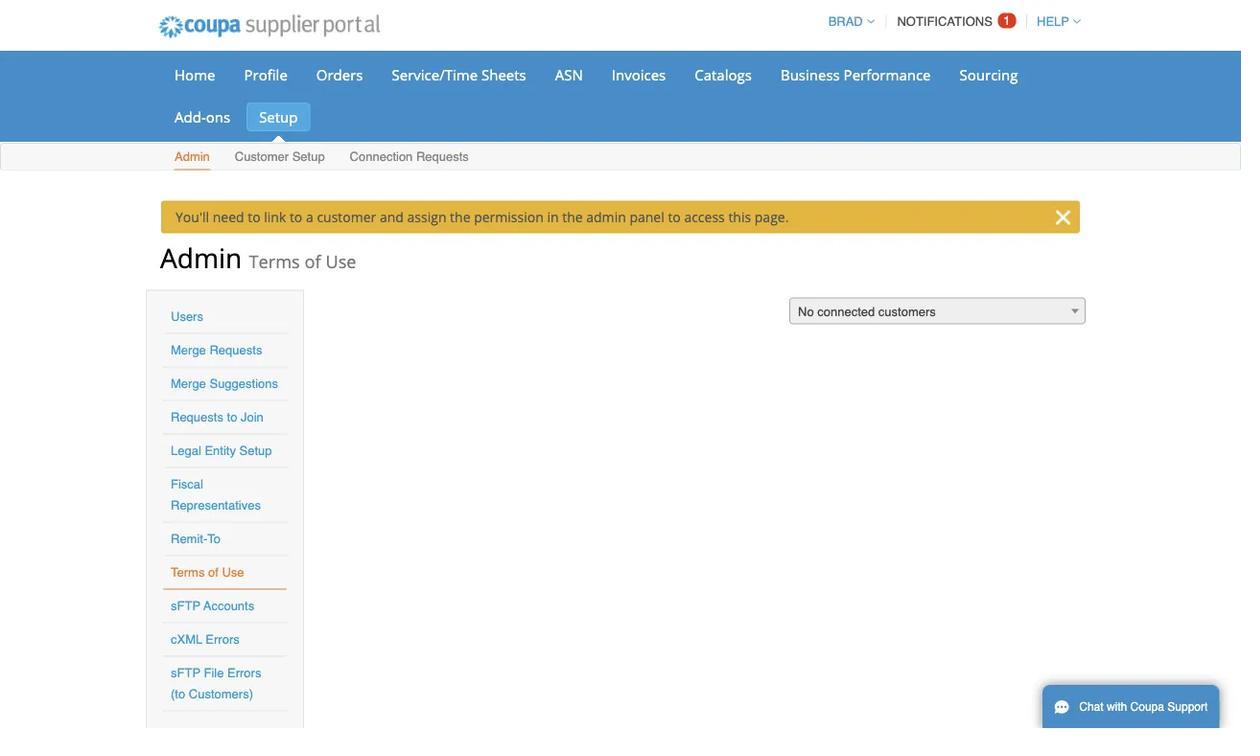Task type: locate. For each thing, give the bounding box(es) containing it.
1 vertical spatial of
[[208, 566, 219, 580]]

navigation
[[820, 3, 1081, 40]]

connection
[[350, 150, 413, 164]]

1 vertical spatial use
[[222, 566, 244, 580]]

terms of use
[[171, 566, 244, 580]]

terms
[[249, 249, 300, 273], [171, 566, 205, 580]]

1 vertical spatial errors
[[227, 667, 261, 681]]

need
[[213, 208, 244, 226]]

use up the accounts
[[222, 566, 244, 580]]

home
[[175, 65, 215, 84]]

sftp up cxml
[[171, 599, 200, 614]]

of down the a
[[305, 249, 321, 273]]

setup up customer setup on the top
[[259, 107, 298, 127]]

1 horizontal spatial the
[[562, 208, 583, 226]]

suggestions
[[210, 377, 278, 391]]

requests up legal
[[171, 410, 223, 425]]

1 horizontal spatial use
[[326, 249, 356, 273]]

merge for merge requests
[[171, 343, 206, 358]]

sftp inside sftp file errors (to customers)
[[171, 667, 200, 681]]

a
[[306, 208, 313, 226]]

sftp accounts
[[171, 599, 254, 614]]

cxml errors
[[171, 633, 240, 647]]

add-ons link
[[162, 103, 243, 131]]

customer setup
[[235, 150, 325, 164]]

merge requests link
[[171, 343, 262, 358]]

sftp up (to at the bottom of page
[[171, 667, 200, 681]]

merge suggestions link
[[171, 377, 278, 391]]

sftp
[[171, 599, 200, 614], [171, 667, 200, 681]]

invoices
[[612, 65, 666, 84]]

notifications
[[897, 14, 992, 29]]

accounts
[[203, 599, 254, 614]]

1 vertical spatial sftp
[[171, 667, 200, 681]]

admin
[[586, 208, 626, 226]]

of
[[305, 249, 321, 273], [208, 566, 219, 580]]

join
[[241, 410, 264, 425]]

brad link
[[820, 14, 874, 29]]

users link
[[171, 310, 203, 324]]

terms down link
[[249, 249, 300, 273]]

requests
[[416, 150, 469, 164], [210, 343, 262, 358], [171, 410, 223, 425]]

1 merge from the top
[[171, 343, 206, 358]]

help
[[1037, 14, 1069, 29]]

and
[[380, 208, 404, 226]]

brad
[[828, 14, 863, 29]]

add-ons
[[175, 107, 230, 127]]

0 vertical spatial errors
[[206, 633, 240, 647]]

1 vertical spatial setup
[[292, 150, 325, 164]]

0 vertical spatial setup
[[259, 107, 298, 127]]

0 vertical spatial terms
[[249, 249, 300, 273]]

errors right file
[[227, 667, 261, 681]]

0 horizontal spatial use
[[222, 566, 244, 580]]

2 sftp from the top
[[171, 667, 200, 681]]

admin terms of use
[[160, 239, 356, 276]]

1 vertical spatial merge
[[171, 377, 206, 391]]

to
[[248, 208, 261, 226], [290, 208, 302, 226], [668, 208, 681, 226], [227, 410, 237, 425]]

sourcing link
[[947, 60, 1031, 89]]

asn
[[555, 65, 583, 84]]

requests up 'suggestions'
[[210, 343, 262, 358]]

0 vertical spatial use
[[326, 249, 356, 273]]

2 merge from the top
[[171, 377, 206, 391]]

0 horizontal spatial the
[[450, 208, 470, 226]]

admin down you'll
[[160, 239, 242, 276]]

1 vertical spatial requests
[[210, 343, 262, 358]]

use inside admin terms of use
[[326, 249, 356, 273]]

sourcing
[[960, 65, 1018, 84]]

connection requests link
[[349, 145, 470, 170]]

business
[[781, 65, 840, 84]]

1 vertical spatial terms
[[171, 566, 205, 580]]

1 the from the left
[[450, 208, 470, 226]]

errors down the accounts
[[206, 633, 240, 647]]

the right assign
[[450, 208, 470, 226]]

to left link
[[248, 208, 261, 226]]

0 vertical spatial admin
[[175, 150, 210, 164]]

link
[[264, 208, 286, 226]]

requests right 'connection'
[[416, 150, 469, 164]]

panel
[[630, 208, 664, 226]]

profile
[[244, 65, 288, 84]]

of down 'to'
[[208, 566, 219, 580]]

1 horizontal spatial terms
[[249, 249, 300, 273]]

cxml errors link
[[171, 633, 240, 647]]

admin link
[[174, 145, 211, 170]]

customers)
[[189, 688, 253, 702]]

setup inside 'link'
[[292, 150, 325, 164]]

0 vertical spatial of
[[305, 249, 321, 273]]

0 vertical spatial merge
[[171, 343, 206, 358]]

0 horizontal spatial terms
[[171, 566, 205, 580]]

sftp for sftp file errors (to customers)
[[171, 667, 200, 681]]

you'll
[[176, 208, 209, 226]]

0 vertical spatial requests
[[416, 150, 469, 164]]

notifications 1
[[897, 13, 1010, 29]]

setup
[[259, 107, 298, 127], [292, 150, 325, 164], [239, 444, 272, 458]]

to
[[207, 532, 221, 547]]

1 sftp from the top
[[171, 599, 200, 614]]

merge down merge requests link
[[171, 377, 206, 391]]

1
[[1004, 13, 1010, 28]]

no
[[798, 305, 814, 319]]

requests to join link
[[171, 410, 264, 425]]

use down customer
[[326, 249, 356, 273]]

use
[[326, 249, 356, 273], [222, 566, 244, 580]]

legal entity setup link
[[171, 444, 272, 458]]

setup down join
[[239, 444, 272, 458]]

navigation containing notifications 1
[[820, 3, 1081, 40]]

connection requests
[[350, 150, 469, 164]]

the
[[450, 208, 470, 226], [562, 208, 583, 226]]

1 horizontal spatial of
[[305, 249, 321, 273]]

merge
[[171, 343, 206, 358], [171, 377, 206, 391]]

admin
[[175, 150, 210, 164], [160, 239, 242, 276]]

terms down remit-
[[171, 566, 205, 580]]

business performance link
[[768, 60, 943, 89]]

1 vertical spatial admin
[[160, 239, 242, 276]]

merge down users link
[[171, 343, 206, 358]]

2 the from the left
[[562, 208, 583, 226]]

the right the 'in'
[[562, 208, 583, 226]]

0 vertical spatial sftp
[[171, 599, 200, 614]]

chat
[[1079, 701, 1104, 715]]

terms of use link
[[171, 566, 244, 580]]

sftp for sftp accounts
[[171, 599, 200, 614]]

connected
[[817, 305, 875, 319]]

No connected customers field
[[789, 298, 1086, 326]]

admin down add-
[[175, 150, 210, 164]]

setup right customer
[[292, 150, 325, 164]]

business performance
[[781, 65, 931, 84]]



Task type: describe. For each thing, give the bounding box(es) containing it.
requests for merge requests
[[210, 343, 262, 358]]

help link
[[1028, 14, 1081, 29]]

requests to join
[[171, 410, 264, 425]]

to left the a
[[290, 208, 302, 226]]

orders link
[[304, 60, 375, 89]]

add-
[[175, 107, 206, 127]]

admin for admin terms of use
[[160, 239, 242, 276]]

merge for merge suggestions
[[171, 377, 206, 391]]

2 vertical spatial requests
[[171, 410, 223, 425]]

coupa supplier portal image
[[146, 3, 393, 51]]

customer
[[235, 150, 289, 164]]

assign
[[407, 208, 446, 226]]

no connected customers
[[798, 305, 936, 319]]

with
[[1107, 701, 1127, 715]]

sheets
[[481, 65, 526, 84]]

fiscal representatives
[[171, 478, 261, 513]]

customers
[[878, 305, 936, 319]]

this
[[728, 208, 751, 226]]

file
[[204, 667, 224, 681]]

0 horizontal spatial of
[[208, 566, 219, 580]]

2 vertical spatial setup
[[239, 444, 272, 458]]

remit-
[[171, 532, 207, 547]]

of inside admin terms of use
[[305, 249, 321, 273]]

in
[[547, 208, 559, 226]]

to right panel
[[668, 208, 681, 226]]

permission
[[474, 208, 544, 226]]

asn link
[[543, 60, 595, 89]]

fiscal representatives link
[[171, 478, 261, 513]]

sftp accounts link
[[171, 599, 254, 614]]

users
[[171, 310, 203, 324]]

service/time
[[392, 65, 478, 84]]

service/time sheets
[[392, 65, 526, 84]]

sftp file errors (to customers) link
[[171, 667, 261, 702]]

cxml
[[171, 633, 202, 647]]

errors inside sftp file errors (to customers)
[[227, 667, 261, 681]]

customer setup link
[[234, 145, 326, 170]]

chat with coupa support button
[[1043, 686, 1219, 730]]

(to
[[171, 688, 185, 702]]

invoices link
[[599, 60, 678, 89]]

merge requests
[[171, 343, 262, 358]]

performance
[[844, 65, 931, 84]]

orders
[[316, 65, 363, 84]]

legal entity setup
[[171, 444, 272, 458]]

legal
[[171, 444, 201, 458]]

home link
[[162, 60, 228, 89]]

you'll need to link to a customer and assign the permission in the admin panel to access this page.
[[176, 208, 789, 226]]

entity
[[205, 444, 236, 458]]

terms inside admin terms of use
[[249, 249, 300, 273]]

catalogs link
[[682, 60, 764, 89]]

page.
[[755, 208, 789, 226]]

ons
[[206, 107, 230, 127]]

service/time sheets link
[[379, 60, 539, 89]]

coupa
[[1130, 701, 1164, 715]]

to left join
[[227, 410, 237, 425]]

requests for connection requests
[[416, 150, 469, 164]]

representatives
[[171, 499, 261, 513]]

setup link
[[247, 103, 310, 131]]

admin for admin
[[175, 150, 210, 164]]

customer
[[317, 208, 376, 226]]

profile link
[[232, 60, 300, 89]]

fiscal
[[171, 478, 203, 492]]

sftp file errors (to customers)
[[171, 667, 261, 702]]

chat with coupa support
[[1079, 701, 1208, 715]]

catalogs
[[695, 65, 752, 84]]

support
[[1167, 701, 1208, 715]]

remit-to
[[171, 532, 221, 547]]

remit-to link
[[171, 532, 221, 547]]

merge suggestions
[[171, 377, 278, 391]]

access
[[684, 208, 725, 226]]

No connected customers text field
[[790, 299, 1085, 326]]



Task type: vqa. For each thing, say whether or not it's contained in the screenshot.
No connected customers field at the top of page
yes



